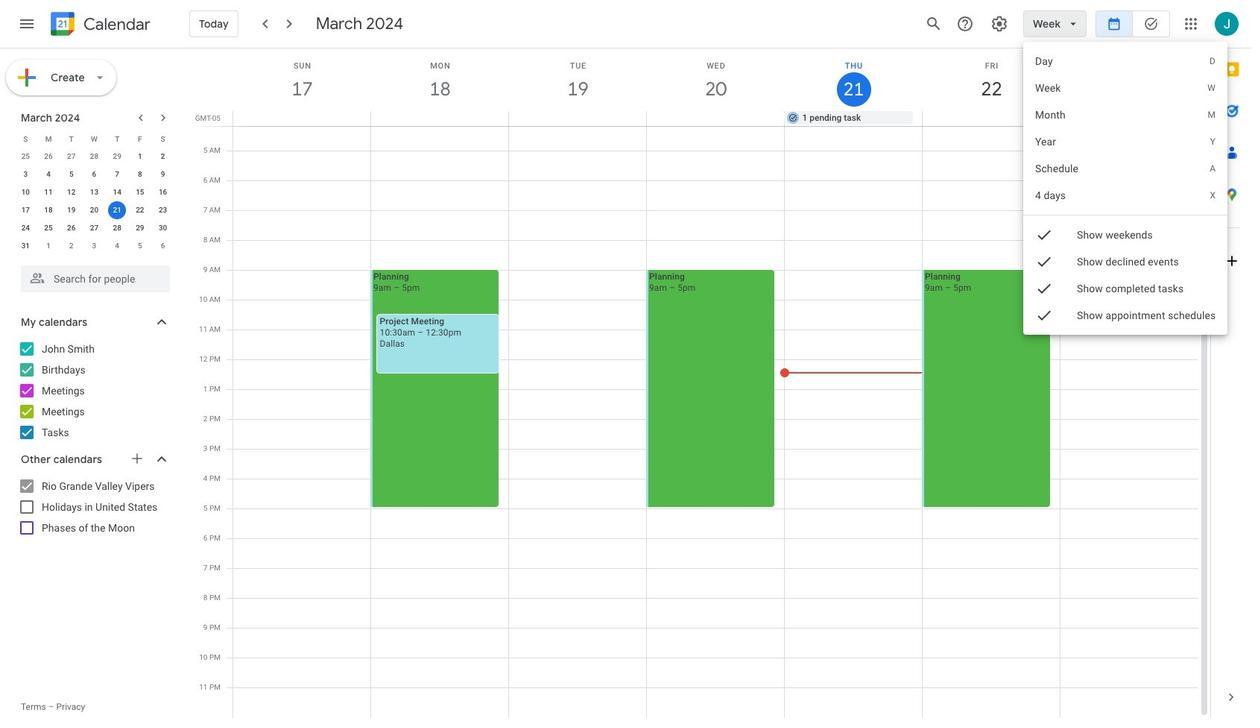 Task type: describe. For each thing, give the bounding box(es) containing it.
26 element
[[62, 219, 80, 237]]

cell inside march 2024 'grid'
[[106, 201, 129, 219]]

add other calendars image
[[130, 451, 145, 466]]

april 2 element
[[62, 237, 80, 255]]

april 1 element
[[40, 237, 57, 255]]

february 25 element
[[17, 148, 35, 166]]

heading inside calendar element
[[81, 15, 151, 33]]

6 menu item from the top
[[1024, 182, 1228, 209]]

27 element
[[85, 219, 103, 237]]

main drawer image
[[18, 15, 36, 33]]

april 3 element
[[85, 237, 103, 255]]

2 checkbox item from the top
[[1024, 248, 1228, 275]]

24 element
[[17, 219, 35, 237]]

2 element
[[154, 148, 172, 166]]

february 28 element
[[85, 148, 103, 166]]

my calendars list
[[3, 337, 185, 444]]

8 element
[[131, 166, 149, 183]]

20 element
[[85, 201, 103, 219]]

31 element
[[17, 237, 35, 255]]

7 element
[[108, 166, 126, 183]]

april 4 element
[[108, 237, 126, 255]]

11 element
[[40, 183, 57, 201]]

28 element
[[108, 219, 126, 237]]

Search for people text field
[[30, 265, 161, 292]]

february 26 element
[[40, 148, 57, 166]]

1 element
[[131, 148, 149, 166]]

18 element
[[40, 201, 57, 219]]

april 5 element
[[131, 237, 149, 255]]

1 checkbox item from the top
[[1024, 221, 1228, 248]]

other calendars list
[[3, 474, 185, 540]]

30 element
[[154, 219, 172, 237]]

14 element
[[108, 183, 126, 201]]

5 element
[[62, 166, 80, 183]]

1 menu item from the top
[[1024, 48, 1228, 75]]

5 menu item from the top
[[1024, 155, 1228, 182]]

6 element
[[85, 166, 103, 183]]

april 6 element
[[154, 237, 172, 255]]

9 element
[[154, 166, 172, 183]]

4 element
[[40, 166, 57, 183]]



Task type: locate. For each thing, give the bounding box(es) containing it.
settings menu image
[[991, 15, 1009, 33]]

10 element
[[17, 183, 35, 201]]

row group
[[14, 148, 174, 255]]

22 element
[[131, 201, 149, 219]]

february 27 element
[[62, 148, 80, 166]]

3 checkbox item from the top
[[1024, 275, 1228, 302]]

february 29 element
[[108, 148, 126, 166]]

row
[[227, 1, 1199, 718], [227, 111, 1211, 126], [14, 130, 174, 148], [14, 148, 174, 166], [14, 166, 174, 183], [14, 183, 174, 201], [14, 201, 174, 219], [14, 219, 174, 237], [14, 237, 174, 255]]

3 menu item from the top
[[1024, 101, 1228, 128]]

3 element
[[17, 166, 35, 183]]

march 2024 grid
[[14, 130, 174, 255]]

calendar element
[[48, 9, 151, 42]]

25 element
[[40, 219, 57, 237]]

menu item
[[1024, 48, 1228, 75], [1024, 75, 1228, 101], [1024, 101, 1228, 128], [1024, 128, 1228, 155], [1024, 155, 1228, 182], [1024, 182, 1228, 209]]

checkbox item
[[1024, 221, 1228, 248], [1024, 248, 1228, 275], [1024, 275, 1228, 302], [1024, 302, 1228, 329]]

17 element
[[17, 201, 35, 219]]

grid
[[191, 1, 1211, 718]]

None search field
[[0, 259, 185, 292]]

29 element
[[131, 219, 149, 237]]

menu
[[1024, 42, 1228, 335]]

cell
[[233, 1, 371, 718], [371, 1, 509, 718], [509, 1, 647, 718], [646, 1, 785, 718], [785, 1, 923, 718], [922, 1, 1061, 718], [1061, 1, 1199, 718], [233, 111, 371, 126], [371, 111, 509, 126], [509, 111, 647, 126], [647, 111, 785, 126], [923, 111, 1060, 126], [1060, 111, 1198, 126], [106, 201, 129, 219]]

15 element
[[131, 183, 149, 201]]

heading
[[81, 15, 151, 33]]

12 element
[[62, 183, 80, 201]]

16 element
[[154, 183, 172, 201]]

4 checkbox item from the top
[[1024, 302, 1228, 329]]

23 element
[[154, 201, 172, 219]]

19 element
[[62, 201, 80, 219]]

21, today element
[[108, 201, 126, 219]]

2 menu item from the top
[[1024, 75, 1228, 101]]

4 menu item from the top
[[1024, 128, 1228, 155]]

13 element
[[85, 183, 103, 201]]

tab list
[[1212, 48, 1253, 676]]



Task type: vqa. For each thing, say whether or not it's contained in the screenshot.
3rd Add from the bottom of the page
no



